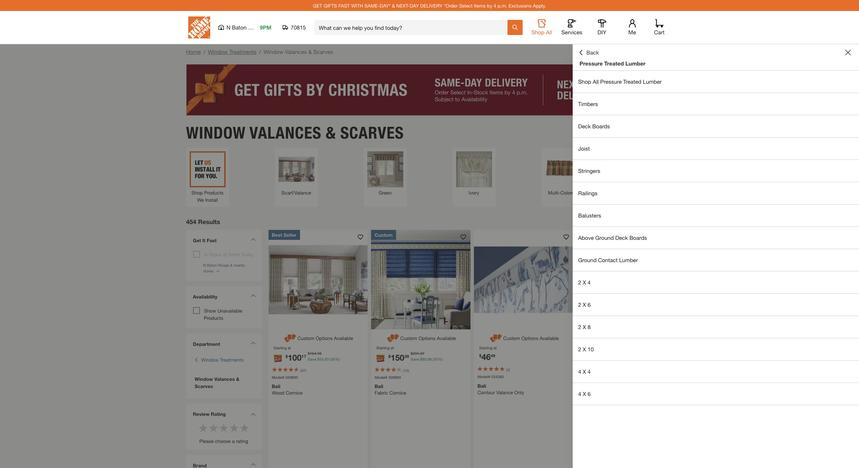 Task type: describe. For each thing, give the bounding box(es) containing it.
custom for bali fabric cornice
[[401, 335, 417, 341]]

4 right by
[[494, 3, 497, 8]]

-
[[601, 355, 604, 364]]

0 vertical spatial window valances & scarves
[[186, 123, 404, 143]]

joist link
[[573, 138, 860, 160]]

2 vertical spatial valances
[[214, 376, 235, 382]]

items
[[474, 3, 486, 8]]

it
[[202, 237, 206, 243]]

$ inside "$ 150 39"
[[389, 354, 391, 359]]

model# 509895
[[272, 375, 298, 379]]

seller
[[284, 232, 297, 238]]

4 up 4 x 6
[[579, 368, 582, 375]]

day
[[410, 3, 419, 8]]

98
[[428, 357, 432, 361]]

35 for 150
[[434, 357, 438, 361]]

100
[[288, 353, 302, 362]]

x for 2 x 8
[[583, 324, 587, 330]]

35 for 100
[[331, 357, 335, 361]]

please choose a rating
[[199, 438, 248, 444]]

ivory link
[[456, 151, 492, 196]]

diy button
[[591, 19, 613, 36]]

chocolate image
[[657, 334, 672, 349]]

starting at $ 46 49
[[480, 345, 497, 362]]

shop for shop products we install
[[192, 190, 203, 195]]

today
[[241, 251, 254, 257]]

ground contact lumber link
[[573, 249, 860, 271]]

multi-
[[548, 190, 561, 195]]

diy
[[598, 29, 607, 35]]

$ down 37
[[420, 357, 423, 361]]

blackout
[[599, 397, 618, 403]]

bali for 100
[[272, 383, 281, 389]]

show unavailable products
[[204, 308, 242, 321]]

home link
[[186, 48, 201, 55]]

get it fast
[[193, 237, 217, 243]]

lumber for ground contact lumber
[[620, 257, 638, 263]]

39
[[405, 354, 409, 359]]

sponsored banner image
[[186, 64, 673, 116]]

review
[[193, 411, 210, 417]]

river blue image
[[620, 334, 635, 349]]

save for 100
[[308, 357, 316, 361]]

1 vertical spatial boards
[[630, 234, 647, 241]]

all for shop all pressure treated lumber
[[593, 78, 599, 85]]

same-
[[365, 3, 380, 8]]

chat
[[810, 338, 823, 343]]

53
[[320, 357, 324, 361]]

%) for 100
[[335, 357, 340, 361]]

bali inside bali contour valance only
[[478, 383, 486, 389]]

at up 100
[[288, 345, 291, 350]]

starting for 150
[[377, 345, 390, 350]]

back button
[[579, 49, 599, 56]]

stock
[[209, 251, 222, 257]]

x for 2 x 6
[[583, 301, 587, 308]]

*order
[[444, 3, 458, 8]]

rod pocket valance image
[[634, 151, 670, 187]]

3
[[507, 368, 509, 372]]

17
[[302, 354, 306, 359]]

150
[[391, 353, 405, 362]]

1 star symbol image from the left
[[198, 423, 208, 433]]

review rating link
[[193, 410, 238, 417]]

best
[[272, 232, 282, 238]]

0 horizontal spatial 97
[[301, 368, 306, 372]]

0 vertical spatial window treatments link
[[208, 48, 257, 55]]

0 vertical spatial pressure
[[580, 60, 603, 67]]

2 x 8 link
[[573, 316, 860, 338]]

1 vertical spatial valances
[[250, 123, 322, 143]]

scarf/valance link
[[278, 151, 315, 196]]

2 x 4
[[579, 279, 591, 286]]

me button
[[622, 19, 644, 36]]

green
[[379, 190, 392, 195]]

services
[[562, 29, 583, 35]]

window inside 'link'
[[201, 357, 219, 363]]

get it fast link
[[190, 233, 258, 249]]

show unavailable products link
[[204, 308, 242, 321]]

we
[[197, 197, 204, 203]]

review rating
[[193, 411, 226, 417]]

2 x 6 link
[[573, 294, 860, 316]]

custom for bali wood cornice
[[298, 335, 315, 341]]

install
[[205, 197, 218, 203]]

burgundy image
[[582, 334, 597, 348]]

16
[[404, 368, 408, 372]]

( inside $ 231 . 37 save $ 80 . 98 ( 35 %)
[[433, 357, 434, 361]]

stringers link
[[573, 160, 860, 182]]

the home depot logo image
[[188, 16, 210, 38]]

joist
[[579, 145, 590, 152]]

get
[[193, 237, 201, 243]]

all for shop all
[[546, 29, 552, 35]]

contour valance only image
[[474, 230, 574, 329]]

green image
[[367, 151, 403, 187]]

polyester
[[619, 397, 639, 403]]

30
[[618, 356, 623, 361]]

starting inside starting at $ 46 49
[[480, 345, 493, 350]]

bali contour valance only
[[478, 383, 524, 395]]

10 inside $ 154 . 10 save $ 53 . 93 ( 35 %)
[[317, 351, 322, 356]]

shop products we install
[[192, 190, 224, 203]]

starting at for 150
[[377, 345, 394, 350]]

available for 150
[[437, 335, 456, 341]]

unavailable
[[218, 308, 242, 313]]

best seller
[[272, 232, 297, 238]]

0 vertical spatial treated
[[605, 60, 624, 67]]

shop all pressure treated lumber link
[[573, 71, 860, 93]]

9pm
[[260, 24, 272, 31]]

eclipse canova blackout polyester curtain valance
[[581, 390, 656, 410]]

) for 150
[[408, 368, 409, 372]]

colored
[[561, 190, 578, 195]]

treated inside menu
[[624, 78, 642, 85]]

0 vertical spatial ivory image
[[456, 151, 492, 187]]

model# for eclipse canova blackout polyester curtain valance
[[581, 382, 593, 386]]

canova
[[581, 397, 597, 403]]

509895
[[286, 375, 298, 379]]

1 vertical spatial window treatments link
[[201, 356, 244, 363]]

3 star symbol image from the left
[[239, 423, 250, 433]]

1 star symbol image from the left
[[219, 423, 229, 433]]

1 vertical spatial ground
[[579, 257, 597, 263]]

with
[[351, 3, 363, 8]]

bali for 150
[[375, 383, 384, 389]]

10 down 2 x 10
[[585, 355, 594, 364]]

93
[[325, 357, 329, 361]]

$ 231 . 37 save $ 80 . 98 ( 35 %)
[[411, 351, 443, 361]]

3 more options icon image from the left
[[489, 333, 504, 343]]

0 vertical spatial ground
[[596, 234, 614, 241]]

97 inside $ 10 97 - $ 11 30
[[594, 356, 599, 361]]

above ground deck boards
[[579, 234, 647, 241]]

37
[[420, 351, 425, 356]]

exclusions
[[509, 3, 532, 8]]

x for 4 x 4
[[583, 368, 587, 375]]

2 x 4 link
[[573, 271, 860, 293]]

1 / from the left
[[204, 49, 205, 55]]

scarf/valance
[[282, 190, 311, 195]]

$ 154 . 10 save $ 53 . 93 ( 35 %)
[[308, 351, 340, 361]]

8
[[588, 324, 591, 330]]

baton
[[232, 24, 247, 31]]

2 for 2 x 6
[[579, 301, 582, 308]]

bali wood cornice
[[272, 383, 303, 396]]

2 for 2 x 8
[[579, 324, 582, 330]]

( 3 )
[[506, 368, 510, 372]]

model# for bali contour valance only
[[478, 374, 490, 379]]

me
[[629, 29, 636, 35]]

show
[[204, 308, 216, 313]]



Task type: vqa. For each thing, say whether or not it's contained in the screenshot.
Shop Top Brands on the right of page
no



Task type: locate. For each thing, give the bounding box(es) containing it.
2 horizontal spatial shop
[[579, 78, 592, 85]]

treated up shop all pressure treated lumber
[[605, 60, 624, 67]]

shop inside menu
[[579, 78, 592, 85]]

2 left 8
[[579, 324, 582, 330]]

3 options from the left
[[522, 335, 539, 341]]

treated down pressure treated lumber
[[624, 78, 642, 85]]

1 vertical spatial scarves
[[341, 123, 404, 143]]

x up 2 x 6
[[583, 279, 587, 286]]

star symbol image
[[219, 423, 229, 433], [229, 423, 239, 433], [239, 423, 250, 433]]

35 right 98
[[434, 357, 438, 361]]

x for 2 x 10
[[583, 346, 587, 352]]

products inside shop products we install
[[204, 190, 224, 195]]

bali inside bali wood cornice
[[272, 383, 281, 389]]

at
[[223, 251, 227, 257], [288, 345, 291, 350], [391, 345, 394, 350], [494, 345, 497, 350]]

0 horizontal spatial available
[[334, 335, 353, 341]]

$ right the 17
[[308, 351, 310, 356]]

choose
[[215, 438, 231, 444]]

valance left "only"
[[497, 389, 513, 395]]

/ down rouge
[[259, 49, 261, 55]]

more options icon image up 150
[[386, 333, 401, 343]]

2 up 2 x 6
[[579, 279, 582, 286]]

2 starting at from the left
[[377, 345, 394, 350]]

1 vertical spatial 6
[[588, 391, 591, 397]]

1 starting from the left
[[274, 345, 287, 350]]

canova blackout polyester curtain valance image
[[577, 230, 677, 329]]

%) inside $ 231 . 37 save $ 80 . 98 ( 35 %)
[[438, 357, 443, 361]]

0 horizontal spatial boards
[[593, 123, 610, 129]]

6 down model# 10299042x021bu
[[588, 391, 591, 397]]

0 horizontal spatial starting at
[[274, 345, 291, 350]]

1 horizontal spatial 97
[[594, 356, 599, 361]]

day*
[[380, 3, 391, 8]]

model# up eclipse at the bottom of page
[[581, 382, 593, 386]]

model# for bali wood cornice
[[272, 375, 285, 379]]

window valances & scarves inside 'window valances & scarves' link
[[195, 376, 240, 389]]

1 x from the top
[[583, 279, 587, 286]]

feedback link image
[[850, 116, 860, 153]]

green link
[[367, 151, 403, 196]]

46
[[482, 352, 491, 362]]

store
[[228, 251, 240, 257]]

railings
[[579, 190, 598, 196]]

) down the 17
[[306, 368, 306, 372]]

department link
[[190, 337, 258, 351]]

( inside $ 154 . 10 save $ 53 . 93 ( 35 %)
[[330, 357, 331, 361]]

results
[[198, 218, 220, 225]]

model# 509893
[[375, 375, 401, 379]]

1 cornice from the left
[[286, 390, 303, 396]]

2 %) from the left
[[438, 357, 443, 361]]

bali inside bali fabric cornice
[[375, 383, 384, 389]]

x left 8
[[583, 324, 587, 330]]

2 6 from the top
[[588, 391, 591, 397]]

2 horizontal spatial custom options available
[[504, 335, 559, 341]]

bali up fabric
[[375, 383, 384, 389]]

$ right '-'
[[606, 356, 609, 361]]

shop for shop all
[[532, 29, 545, 35]]

1 options from the left
[[316, 335, 333, 341]]

1 horizontal spatial )
[[408, 368, 409, 372]]

0 horizontal spatial more options icon image
[[283, 333, 298, 343]]

save inside $ 231 . 37 save $ 80 . 98 ( 35 %)
[[411, 357, 419, 361]]

multi colored image
[[545, 151, 581, 187]]

$ left 49
[[480, 353, 482, 358]]

3 2 from the top
[[579, 324, 582, 330]]

shop products we install image
[[190, 151, 226, 187]]

%) for 150
[[438, 357, 443, 361]]

0 vertical spatial 97
[[594, 356, 599, 361]]

1 vertical spatial window valances & scarves
[[195, 376, 240, 389]]

1 vertical spatial all
[[593, 78, 599, 85]]

0 vertical spatial scarves
[[314, 48, 333, 55]]

window treatments
[[201, 357, 244, 363]]

all left services
[[546, 29, 552, 35]]

97 left '-'
[[594, 356, 599, 361]]

0 horizontal spatial scarves
[[195, 383, 213, 389]]

(
[[330, 357, 331, 361], [433, 357, 434, 361], [506, 368, 507, 372], [300, 368, 301, 372], [403, 368, 404, 372]]

4 x 6
[[579, 391, 591, 397]]

$ right 39 at the bottom of page
[[411, 351, 413, 356]]

1 horizontal spatial more options icon image
[[386, 333, 401, 343]]

1 horizontal spatial /
[[259, 49, 261, 55]]

%) right 98
[[438, 357, 443, 361]]

2 star symbol image from the left
[[208, 423, 219, 433]]

cornice for 100
[[286, 390, 303, 396]]

6 x from the top
[[583, 391, 587, 397]]

please
[[199, 438, 214, 444]]

%) inside $ 154 . 10 save $ 53 . 93 ( 35 %)
[[335, 357, 340, 361]]

in
[[204, 251, 208, 257]]

454 results
[[186, 218, 220, 225]]

ground contact lumber
[[579, 257, 638, 263]]

2 up 2 x 8 at the bottom right
[[579, 301, 582, 308]]

fast
[[207, 237, 217, 243]]

more options icon image
[[283, 333, 298, 343], [386, 333, 401, 343], [489, 333, 504, 343]]

2 options from the left
[[419, 335, 436, 341]]

$ left 93
[[317, 357, 320, 361]]

1 horizontal spatial save
[[411, 357, 419, 361]]

4 x 4 link
[[573, 361, 860, 383]]

)
[[509, 368, 510, 372], [306, 368, 306, 372], [408, 368, 409, 372]]

2 horizontal spatial bali
[[478, 383, 486, 389]]

menu containing shop all pressure treated lumber
[[573, 71, 860, 405]]

What can we help you find today? search field
[[319, 20, 507, 35]]

shop down apply.
[[532, 29, 545, 35]]

chat now link
[[791, 334, 855, 347]]

x down $ 10 97 - $ 11 30
[[583, 368, 587, 375]]

1 horizontal spatial scarves
[[314, 48, 333, 55]]

2 cornice from the left
[[390, 390, 406, 396]]

1 vertical spatial lumber
[[643, 78, 662, 85]]

1 more options icon image from the left
[[283, 333, 298, 343]]

0 vertical spatial 6
[[588, 301, 591, 308]]

x up $ 10 97 - $ 11 30
[[583, 346, 587, 352]]

1 horizontal spatial starting at
[[377, 345, 394, 350]]

deck up the ground contact lumber
[[616, 234, 628, 241]]

shop inside button
[[532, 29, 545, 35]]

save down the 231
[[411, 357, 419, 361]]

0 horizontal spatial 35
[[331, 357, 335, 361]]

( for bali fabric cornice
[[403, 368, 404, 372]]

back
[[587, 49, 599, 56]]

1 available from the left
[[334, 335, 353, 341]]

4
[[494, 3, 497, 8], [588, 279, 591, 286], [579, 368, 582, 375], [588, 368, 591, 375], [579, 391, 582, 397]]

model# left 509893
[[375, 375, 388, 379]]

n baton rouge
[[227, 24, 264, 31]]

model# for bali fabric cornice
[[375, 375, 388, 379]]

0 vertical spatial lumber
[[626, 60, 646, 67]]

bali fabric cornice
[[375, 383, 406, 396]]

1 vertical spatial shop
[[579, 78, 592, 85]]

2 / from the left
[[259, 49, 261, 55]]

$ inside $ 100 17
[[286, 354, 288, 359]]

10 up $ 10 97 - $ 11 30
[[588, 346, 594, 352]]

starting up $ 100 17
[[274, 345, 287, 350]]

1 vertical spatial 97
[[301, 368, 306, 372]]

lumber for pressure treated lumber
[[626, 60, 646, 67]]

1 horizontal spatial 35
[[434, 357, 438, 361]]

deck
[[579, 123, 591, 129], [616, 234, 628, 241]]

cornice inside bali wood cornice
[[286, 390, 303, 396]]

fast
[[339, 3, 350, 8]]

1 horizontal spatial shop
[[532, 29, 545, 35]]

2 starting from the left
[[377, 345, 390, 350]]

at left store
[[223, 251, 227, 257]]

2 vertical spatial shop
[[192, 190, 203, 195]]

shop inside shop products we install
[[192, 190, 203, 195]]

treatments down department link
[[220, 357, 244, 363]]

products
[[204, 190, 224, 195], [204, 315, 223, 321]]

gifts
[[324, 3, 337, 8]]

0 horizontal spatial custom options available
[[298, 335, 353, 341]]

1 horizontal spatial %)
[[438, 357, 443, 361]]

custom options available for 150
[[401, 335, 456, 341]]

2 vertical spatial scarves
[[195, 383, 213, 389]]

1 vertical spatial deck
[[616, 234, 628, 241]]

0 vertical spatial boards
[[593, 123, 610, 129]]

model# left 509895
[[272, 375, 285, 379]]

4 down 4 x 4
[[579, 391, 582, 397]]

pressure down back
[[580, 60, 603, 67]]

all inside button
[[546, 29, 552, 35]]

35
[[331, 357, 335, 361], [434, 357, 438, 361]]

x down model# 10299042x021bu
[[583, 391, 587, 397]]

home
[[186, 48, 201, 55]]

all up the timbers
[[593, 78, 599, 85]]

0 horizontal spatial ivory image
[[456, 151, 492, 187]]

treatments down n baton rouge
[[229, 48, 257, 55]]

ivory image right burgundy image
[[601, 334, 616, 349]]

cart link
[[652, 19, 667, 36]]

wood cornice image
[[269, 230, 368, 329]]

star symbol image down review rating link
[[208, 423, 219, 433]]

shop all
[[532, 29, 552, 35]]

2 available from the left
[[437, 335, 456, 341]]

1 vertical spatial treated
[[624, 78, 642, 85]]

1 %) from the left
[[335, 357, 340, 361]]

$ left the 17
[[286, 354, 288, 359]]

70815
[[291, 24, 306, 31]]

star symbol image up rating
[[239, 423, 250, 433]]

custom options available
[[298, 335, 353, 341], [401, 335, 456, 341], [504, 335, 559, 341]]

2 horizontal spatial )
[[509, 368, 510, 372]]

.
[[316, 351, 317, 356], [419, 351, 420, 356], [324, 357, 325, 361], [427, 357, 428, 361]]

2 left burgundy image
[[579, 346, 582, 352]]

2 horizontal spatial starting
[[480, 345, 493, 350]]

cart
[[654, 29, 665, 35]]

) for 100
[[306, 368, 306, 372]]

availability link
[[190, 289, 258, 305]]

2 horizontal spatial available
[[540, 335, 559, 341]]

delivery
[[420, 3, 443, 8]]

x for 4 x 6
[[583, 391, 587, 397]]

1 custom options available from the left
[[298, 335, 353, 341]]

pressure inside menu
[[601, 78, 622, 85]]

0 vertical spatial all
[[546, 29, 552, 35]]

4 down $ 10 97 - $ 11 30
[[588, 368, 591, 375]]

treatments
[[229, 48, 257, 55], [220, 357, 244, 363]]

fabric cornice image
[[371, 230, 471, 329]]

custom for bali contour valance only
[[504, 335, 520, 341]]

11
[[609, 355, 618, 364]]

treatments inside window treatments 'link'
[[220, 357, 244, 363]]

1 horizontal spatial ivory image
[[601, 334, 616, 349]]

ground left contact
[[579, 257, 597, 263]]

1 vertical spatial ivory image
[[601, 334, 616, 349]]

1 horizontal spatial options
[[419, 335, 436, 341]]

4 x from the top
[[583, 346, 587, 352]]

save for 150
[[411, 357, 419, 361]]

2 for 2 x 4
[[579, 279, 582, 286]]

deck up joist
[[579, 123, 591, 129]]

70815 button
[[283, 24, 306, 31]]

treated
[[605, 60, 624, 67], [624, 78, 642, 85]]

6 up 8
[[588, 301, 591, 308]]

1 vertical spatial valance
[[581, 404, 598, 410]]

1 35 from the left
[[331, 357, 335, 361]]

apply.
[[533, 3, 547, 8]]

2 star symbol image from the left
[[229, 423, 239, 433]]

509893
[[389, 375, 401, 379]]

$ left 39 at the bottom of page
[[389, 354, 391, 359]]

cornice for 150
[[390, 390, 406, 396]]

now
[[824, 338, 836, 343]]

ivory image
[[456, 151, 492, 187], [601, 334, 616, 349]]

2 horizontal spatial more options icon image
[[489, 333, 504, 343]]

1 2 from the top
[[579, 279, 582, 286]]

1 horizontal spatial bali
[[375, 383, 384, 389]]

1 horizontal spatial available
[[437, 335, 456, 341]]

0 horizontal spatial bali
[[272, 383, 281, 389]]

1 horizontal spatial cornice
[[390, 390, 406, 396]]

1 vertical spatial pressure
[[601, 78, 622, 85]]

bali up contour
[[478, 383, 486, 389]]

10299042x021bu
[[594, 382, 625, 386]]

star symbol image up please choose a rating
[[219, 423, 229, 433]]

) up bali contour valance only at the bottom right of the page
[[509, 368, 510, 372]]

at up 49
[[494, 345, 497, 350]]

balusters
[[579, 212, 602, 219]]

1 vertical spatial products
[[204, 315, 223, 321]]

drawer close image
[[846, 50, 851, 55]]

97 down the 17
[[301, 368, 306, 372]]

available for 100
[[334, 335, 353, 341]]

2 x from the top
[[583, 301, 587, 308]]

star symbol image up a
[[229, 423, 239, 433]]

starting at up 150
[[377, 345, 394, 350]]

ground right the above
[[596, 234, 614, 241]]

starting at
[[274, 345, 291, 350], [377, 345, 394, 350]]

bali
[[478, 383, 486, 389], [272, 383, 281, 389], [375, 383, 384, 389]]

valance inside bali contour valance only
[[497, 389, 513, 395]]

4 2 from the top
[[579, 346, 582, 352]]

2 save from the left
[[411, 357, 419, 361]]

3 x from the top
[[583, 324, 587, 330]]

shop
[[532, 29, 545, 35], [579, 78, 592, 85], [192, 190, 203, 195]]

starting for 100
[[274, 345, 287, 350]]

4 up 2 x 6
[[588, 279, 591, 286]]

shop all pressure treated lumber
[[579, 78, 662, 85]]

options for 150
[[419, 335, 436, 341]]

) down 39 at the bottom of page
[[408, 368, 409, 372]]

multi-colored link
[[545, 151, 581, 196]]

lumber inside ground contact lumber link
[[620, 257, 638, 263]]

save inside $ 154 . 10 save $ 53 . 93 ( 35 %)
[[308, 357, 316, 361]]

1 vertical spatial treatments
[[220, 357, 244, 363]]

2 horizontal spatial options
[[522, 335, 539, 341]]

valance inside eclipse canova blackout polyester curtain valance
[[581, 404, 598, 410]]

0 horizontal spatial )
[[306, 368, 306, 372]]

( 16 )
[[403, 368, 409, 372]]

window treatments link down department link
[[201, 356, 244, 363]]

49
[[491, 353, 496, 358]]

1 save from the left
[[308, 357, 316, 361]]

1 6 from the top
[[588, 301, 591, 308]]

starting at for 100
[[274, 345, 291, 350]]

window valances & scarves link
[[193, 375, 255, 390]]

scarf/valance image
[[278, 151, 315, 187]]

2 horizontal spatial scarves
[[341, 123, 404, 143]]

ivory image up ivory
[[456, 151, 492, 187]]

home / window treatments / window valances & scarves
[[186, 48, 333, 55]]

2 custom options available from the left
[[401, 335, 456, 341]]

1 horizontal spatial custom options available
[[401, 335, 456, 341]]

ground
[[596, 234, 614, 241], [579, 257, 597, 263]]

3 available from the left
[[540, 335, 559, 341]]

eclipse
[[581, 390, 597, 396]]

0 vertical spatial valance
[[497, 389, 513, 395]]

all inside menu
[[593, 78, 599, 85]]

1 starting at from the left
[[274, 345, 291, 350]]

0 horizontal spatial shop
[[192, 190, 203, 195]]

more options icon image for 150
[[386, 333, 401, 343]]

6 for 4 x 6
[[588, 391, 591, 397]]

0 vertical spatial products
[[204, 190, 224, 195]]

contour
[[478, 389, 495, 395]]

1 horizontal spatial boards
[[630, 234, 647, 241]]

4 x 4
[[579, 368, 591, 375]]

products up the install
[[204, 190, 224, 195]]

& inside "window valances & scarves"
[[236, 376, 240, 382]]

contact
[[598, 257, 618, 263]]

35 inside $ 154 . 10 save $ 53 . 93 ( 35 %)
[[331, 357, 335, 361]]

more options icon image up starting at $ 46 49
[[489, 333, 504, 343]]

options for 100
[[316, 335, 333, 341]]

2 vertical spatial lumber
[[620, 257, 638, 263]]

at inside starting at $ 46 49
[[494, 345, 497, 350]]

cornice down 509895
[[286, 390, 303, 396]]

save
[[308, 357, 316, 361], [411, 357, 419, 361]]

pressure down pressure treated lumber
[[601, 78, 622, 85]]

save down 154
[[308, 357, 316, 361]]

get gifts fast with same-day* & next-day delivery *order select items by 4 p.m. exclusions apply.
[[313, 3, 547, 8]]

1 horizontal spatial deck
[[616, 234, 628, 241]]

$ inside starting at $ 46 49
[[480, 353, 482, 358]]

0 horizontal spatial deck
[[579, 123, 591, 129]]

products inside show unavailable products
[[204, 315, 223, 321]]

3 custom options available from the left
[[504, 335, 559, 341]]

bali up wood
[[272, 383, 281, 389]]

starting at up 100
[[274, 345, 291, 350]]

0 horizontal spatial %)
[[335, 357, 340, 361]]

window treatments link down the n
[[208, 48, 257, 55]]

timbers
[[579, 101, 598, 107]]

0 horizontal spatial save
[[308, 357, 316, 361]]

( for bali contour valance only
[[506, 368, 507, 372]]

( for bali wood cornice
[[300, 368, 301, 372]]

gold image
[[638, 334, 654, 349]]

5 x from the top
[[583, 368, 587, 375]]

1 horizontal spatial valance
[[581, 404, 598, 410]]

window valances & scarves
[[186, 123, 404, 143], [195, 376, 240, 389]]

above ground deck boards link
[[573, 227, 860, 249]]

custom
[[375, 232, 393, 238], [298, 335, 315, 341], [401, 335, 417, 341], [504, 335, 520, 341]]

1 horizontal spatial all
[[593, 78, 599, 85]]

star symbol image
[[198, 423, 208, 433], [208, 423, 219, 433]]

0 horizontal spatial starting
[[274, 345, 287, 350]]

shop up the timbers
[[579, 78, 592, 85]]

0 horizontal spatial valance
[[497, 389, 513, 395]]

/
[[204, 49, 205, 55], [259, 49, 261, 55]]

3 starting from the left
[[480, 345, 493, 350]]

0 vertical spatial treatments
[[229, 48, 257, 55]]

by
[[487, 3, 493, 8]]

valance down canova
[[581, 404, 598, 410]]

curtain
[[640, 397, 656, 403]]

shop all button
[[531, 19, 553, 36]]

menu
[[573, 71, 860, 405]]

lumber inside shop all pressure treated lumber link
[[643, 78, 662, 85]]

railings link
[[573, 182, 860, 204]]

shop for shop all pressure treated lumber
[[579, 78, 592, 85]]

35 inside $ 231 . 37 save $ 80 . 98 ( 35 %)
[[434, 357, 438, 361]]

0 horizontal spatial cornice
[[286, 390, 303, 396]]

starting up 46
[[480, 345, 493, 350]]

$ 150 39
[[389, 353, 409, 362]]

2 35 from the left
[[434, 357, 438, 361]]

model# left 554260
[[478, 374, 490, 379]]

star symbol image up "please"
[[198, 423, 208, 433]]

1 horizontal spatial starting
[[377, 345, 390, 350]]

at up 150
[[391, 345, 394, 350]]

35 right 93
[[331, 357, 335, 361]]

0 vertical spatial deck
[[579, 123, 591, 129]]

2 2 from the top
[[579, 301, 582, 308]]

more options icon image up 100
[[283, 333, 298, 343]]

$ down 2 x 10
[[582, 356, 585, 361]]

2 for 2 x 10
[[579, 346, 582, 352]]

%) right 93
[[335, 357, 340, 361]]

0 vertical spatial valances
[[285, 48, 307, 55]]

wood
[[272, 390, 284, 396]]

0 vertical spatial shop
[[532, 29, 545, 35]]

2 more options icon image from the left
[[386, 333, 401, 343]]

10 inside menu
[[588, 346, 594, 352]]

shop up we
[[192, 190, 203, 195]]

starting up "$ 150 39"
[[377, 345, 390, 350]]

more options icon image for 100
[[283, 333, 298, 343]]

model#
[[478, 374, 490, 379], [272, 375, 285, 379], [375, 375, 388, 379], [581, 382, 593, 386]]

x up 2 x 8 at the bottom right
[[583, 301, 587, 308]]

10 up 53
[[317, 351, 322, 356]]

products down show
[[204, 315, 223, 321]]

cornice inside bali fabric cornice
[[390, 390, 406, 396]]

x for 2 x 4
[[583, 279, 587, 286]]

/ right home link at the left of the page
[[204, 49, 205, 55]]

0 horizontal spatial /
[[204, 49, 205, 55]]

6 for 2 x 6
[[588, 301, 591, 308]]

cornice down 509893
[[390, 390, 406, 396]]

custom options available for 100
[[298, 335, 353, 341]]

0 horizontal spatial all
[[546, 29, 552, 35]]

0 horizontal spatial options
[[316, 335, 333, 341]]



